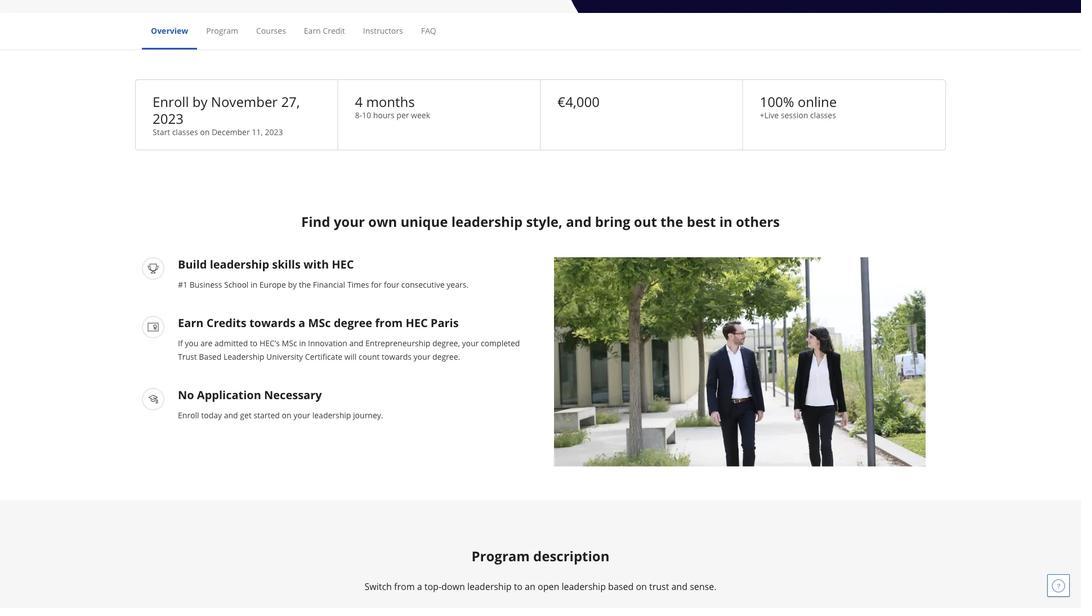Task type: locate. For each thing, give the bounding box(es) containing it.
program left courses
[[206, 25, 238, 36]]

switch from a top-down leadership to an open leadership based on trust and sense.
[[365, 580, 716, 592]]

1 horizontal spatial 2023
[[265, 126, 283, 137]]

1 vertical spatial to
[[514, 580, 523, 592]]

0 horizontal spatial classes
[[172, 126, 198, 137]]

december
[[212, 126, 250, 137]]

your right degree,
[[462, 338, 479, 348]]

degree.
[[432, 351, 460, 362]]

the
[[661, 213, 683, 231], [299, 279, 311, 290]]

the right out
[[661, 213, 683, 231]]

1 horizontal spatial program
[[472, 547, 530, 565]]

journey.
[[353, 410, 383, 420]]

msc up university
[[282, 338, 297, 348]]

unique
[[401, 213, 448, 231]]

program for program description
[[472, 547, 530, 565]]

and inside if you are admitted to hec's msc in innovation and entrepreneurship degree, your completed trust based leadership university certificate will count towards your degree.
[[349, 338, 363, 348]]

2 horizontal spatial on
[[636, 580, 647, 592]]

if you are admitted to hec's msc in innovation and entrepreneurship degree, your completed trust based leadership university certificate will count towards your degree.
[[178, 338, 520, 362]]

earn for earn credit
[[304, 25, 321, 36]]

on inside the enroll by november 27, 2023 start classes on december 11, 2023
[[200, 126, 210, 137]]

11,
[[252, 126, 263, 137]]

on
[[200, 126, 210, 137], [282, 410, 291, 420], [636, 580, 647, 592]]

towards up hec's
[[249, 315, 296, 330]]

on left trust
[[636, 580, 647, 592]]

courses link
[[256, 25, 286, 36]]

trust
[[649, 580, 669, 592]]

program description
[[472, 547, 610, 565]]

per
[[397, 110, 409, 120]]

by
[[192, 93, 208, 111], [288, 279, 297, 290]]

1 vertical spatial on
[[282, 410, 291, 420]]

+live
[[760, 110, 779, 120]]

€4,000
[[557, 93, 600, 111]]

with
[[304, 256, 329, 272]]

months
[[366, 93, 415, 111]]

0 vertical spatial classes
[[810, 110, 836, 120]]

1 vertical spatial classes
[[172, 126, 198, 137]]

msc up innovation
[[308, 315, 331, 330]]

style,
[[526, 213, 562, 231]]

application
[[197, 387, 261, 402]]

1 horizontal spatial in
[[299, 338, 306, 348]]

to left hec's
[[250, 338, 257, 348]]

credits
[[206, 315, 246, 330]]

0 vertical spatial program
[[206, 25, 238, 36]]

on right started
[[282, 410, 291, 420]]

a left top-
[[417, 580, 422, 592]]

1 vertical spatial earn
[[178, 315, 204, 330]]

earn inside certificate menu element
[[304, 25, 321, 36]]

0 horizontal spatial to
[[250, 338, 257, 348]]

online
[[798, 93, 837, 111]]

0 vertical spatial the
[[661, 213, 683, 231]]

europe
[[259, 279, 286, 290]]

in right school
[[251, 279, 257, 290]]

business
[[190, 279, 222, 290]]

overview
[[151, 25, 188, 36]]

0 vertical spatial enroll
[[153, 93, 189, 111]]

8-
[[355, 110, 362, 120]]

1 vertical spatial msc
[[282, 338, 297, 348]]

hec up entrepreneurship
[[406, 315, 428, 330]]

and left get
[[224, 410, 238, 420]]

hec
[[332, 256, 354, 272], [406, 315, 428, 330]]

get
[[240, 410, 252, 420]]

msc
[[308, 315, 331, 330], [282, 338, 297, 348]]

financial
[[313, 279, 345, 290]]

enroll up start
[[153, 93, 189, 111]]

to left an
[[514, 580, 523, 592]]

27,
[[281, 93, 300, 111]]

classes inside the enroll by november 27, 2023 start classes on december 11, 2023
[[172, 126, 198, 137]]

classes
[[810, 110, 836, 120], [172, 126, 198, 137]]

degree
[[334, 315, 372, 330]]

0 horizontal spatial program
[[206, 25, 238, 36]]

0 horizontal spatial msc
[[282, 338, 297, 348]]

program up an
[[472, 547, 530, 565]]

sense.
[[690, 580, 716, 592]]

find
[[301, 213, 330, 231]]

earn credit
[[304, 25, 345, 36]]

0 vertical spatial to
[[250, 338, 257, 348]]

0 horizontal spatial towards
[[249, 315, 296, 330]]

0 vertical spatial on
[[200, 126, 210, 137]]

the down the with
[[299, 279, 311, 290]]

paris
[[431, 315, 459, 330]]

1 horizontal spatial a
[[417, 580, 422, 592]]

0 horizontal spatial by
[[192, 93, 208, 111]]

1 vertical spatial a
[[417, 580, 422, 592]]

today
[[201, 410, 222, 420]]

find your own unique leadership style, and bring out the best in others
[[301, 213, 780, 231]]

hours
[[373, 110, 395, 120]]

leadership
[[451, 213, 523, 231], [210, 256, 269, 272], [312, 410, 351, 420], [467, 580, 512, 592], [562, 580, 606, 592]]

from
[[375, 315, 403, 330], [394, 580, 415, 592]]

0 vertical spatial a
[[298, 315, 305, 330]]

1 vertical spatial program
[[472, 547, 530, 565]]

down
[[441, 580, 465, 592]]

an
[[525, 580, 535, 592]]

a
[[298, 315, 305, 330], [417, 580, 422, 592]]

1 horizontal spatial on
[[282, 410, 291, 420]]

enroll inside the enroll by november 27, 2023 start classes on december 11, 2023
[[153, 93, 189, 111]]

faq link
[[421, 25, 436, 36]]

1 horizontal spatial hec
[[406, 315, 428, 330]]

overview link
[[151, 25, 188, 36]]

and up will
[[349, 338, 363, 348]]

earn for earn credits towards a msc degree from hec paris
[[178, 315, 204, 330]]

by right europe
[[288, 279, 297, 290]]

0 horizontal spatial the
[[299, 279, 311, 290]]

1 horizontal spatial classes
[[810, 110, 836, 120]]

msc inside if you are admitted to hec's msc in innovation and entrepreneurship degree, your completed trust based leadership university certificate will count towards your degree.
[[282, 338, 297, 348]]

hec up 'financial'
[[332, 256, 354, 272]]

0 horizontal spatial on
[[200, 126, 210, 137]]

and
[[566, 213, 592, 231], [349, 338, 363, 348], [224, 410, 238, 420], [671, 580, 688, 592]]

0 horizontal spatial in
[[251, 279, 257, 290]]

1 horizontal spatial earn
[[304, 25, 321, 36]]

earn
[[304, 25, 321, 36], [178, 315, 204, 330]]

100%
[[760, 93, 794, 111]]

in up university
[[299, 338, 306, 348]]

help center image
[[1052, 579, 1065, 592]]

are
[[200, 338, 212, 348]]

0 horizontal spatial 2023
[[153, 110, 184, 128]]

1 vertical spatial enroll
[[178, 410, 199, 420]]

on left december at the top left of page
[[200, 126, 210, 137]]

from up entrepreneurship
[[375, 315, 403, 330]]

your left own
[[334, 213, 365, 231]]

in right best
[[719, 213, 732, 231]]

admitted
[[215, 338, 248, 348]]

0 horizontal spatial earn
[[178, 315, 204, 330]]

program link
[[206, 25, 238, 36]]

2 horizontal spatial in
[[719, 213, 732, 231]]

count
[[359, 351, 380, 362]]

week
[[411, 110, 430, 120]]

1 vertical spatial by
[[288, 279, 297, 290]]

program inside certificate menu element
[[206, 25, 238, 36]]

from right 'switch'
[[394, 580, 415, 592]]

2 vertical spatial in
[[299, 338, 306, 348]]

based
[[608, 580, 634, 592]]

enroll by november 27, 2023 start classes on december 11, 2023
[[153, 93, 300, 137]]

your down necessary
[[293, 410, 310, 420]]

enroll down no
[[178, 410, 199, 420]]

towards down entrepreneurship
[[382, 351, 412, 362]]

1 vertical spatial the
[[299, 279, 311, 290]]

0 vertical spatial in
[[719, 213, 732, 231]]

earn left 'credit'
[[304, 25, 321, 36]]

1 horizontal spatial by
[[288, 279, 297, 290]]

bring
[[595, 213, 630, 231]]

0 vertical spatial earn
[[304, 25, 321, 36]]

enroll
[[153, 93, 189, 111], [178, 410, 199, 420]]

0 vertical spatial by
[[192, 93, 208, 111]]

will
[[344, 351, 357, 362]]

0 vertical spatial msc
[[308, 315, 331, 330]]

to inside if you are admitted to hec's msc in innovation and entrepreneurship degree, your completed trust based leadership university certificate will count towards your degree.
[[250, 338, 257, 348]]

1 horizontal spatial towards
[[382, 351, 412, 362]]

1 vertical spatial towards
[[382, 351, 412, 362]]

classes right start
[[172, 126, 198, 137]]

earn up you
[[178, 315, 204, 330]]

instructors
[[363, 25, 403, 36]]

10
[[362, 110, 371, 120]]

a up university
[[298, 315, 305, 330]]

program for program link
[[206, 25, 238, 36]]

0 vertical spatial hec
[[332, 256, 354, 272]]

to
[[250, 338, 257, 348], [514, 580, 523, 592]]

#1 business school in europe by the financial times for four consecutive years.
[[178, 279, 469, 290]]

towards
[[249, 315, 296, 330], [382, 351, 412, 362]]

by left november
[[192, 93, 208, 111]]

top-
[[424, 580, 441, 592]]

classes right session
[[810, 110, 836, 120]]



Task type: describe. For each thing, give the bounding box(es) containing it.
you
[[185, 338, 198, 348]]

0 vertical spatial towards
[[249, 315, 296, 330]]

no application necessary
[[178, 387, 322, 402]]

faq
[[421, 25, 436, 36]]

1 horizontal spatial the
[[661, 213, 683, 231]]

1 vertical spatial in
[[251, 279, 257, 290]]

4 months 8-10 hours per week
[[355, 93, 430, 120]]

start
[[153, 126, 170, 137]]

open
[[538, 580, 559, 592]]

trust
[[178, 351, 197, 362]]

4
[[355, 93, 363, 111]]

started
[[254, 410, 280, 420]]

credit
[[323, 25, 345, 36]]

enroll for today
[[178, 410, 199, 420]]

build
[[178, 256, 207, 272]]

completed
[[481, 338, 520, 348]]

skills
[[272, 256, 301, 272]]

and right trust
[[671, 580, 688, 592]]

innovation
[[308, 338, 347, 348]]

0 horizontal spatial hec
[[332, 256, 354, 272]]

#1
[[178, 279, 188, 290]]

in inside if you are admitted to hec's msc in innovation and entrepreneurship degree, your completed trust based leadership university certificate will count towards your degree.
[[299, 338, 306, 348]]

entrepreneurship
[[365, 338, 430, 348]]

years.
[[447, 279, 469, 290]]

university
[[266, 351, 303, 362]]

others
[[736, 213, 780, 231]]

by inside the enroll by november 27, 2023 start classes on december 11, 2023
[[192, 93, 208, 111]]

classes inside '100% online +live session classes'
[[810, 110, 836, 120]]

hec trust leadership banner image
[[554, 257, 926, 467]]

if
[[178, 338, 183, 348]]

build leadership skills with hec
[[178, 256, 354, 272]]

instructors link
[[363, 25, 403, 36]]

courses
[[256, 25, 286, 36]]

towards inside if you are admitted to hec's msc in innovation and entrepreneurship degree, your completed trust based leadership university certificate will count towards your degree.
[[382, 351, 412, 362]]

session
[[781, 110, 808, 120]]

your left degree.
[[414, 351, 430, 362]]

own
[[368, 213, 397, 231]]

based
[[199, 351, 221, 362]]

2 vertical spatial on
[[636, 580, 647, 592]]

certificate menu element
[[142, 13, 939, 50]]

1 horizontal spatial to
[[514, 580, 523, 592]]

1 horizontal spatial msc
[[308, 315, 331, 330]]

necessary
[[264, 387, 322, 402]]

and left bring
[[566, 213, 592, 231]]

consecutive
[[401, 279, 445, 290]]

100% online +live session classes
[[760, 93, 837, 120]]

hec's
[[260, 338, 280, 348]]

degree,
[[432, 338, 460, 348]]

out
[[634, 213, 657, 231]]

0 horizontal spatial a
[[298, 315, 305, 330]]

0 vertical spatial from
[[375, 315, 403, 330]]

leadership
[[223, 351, 264, 362]]

best
[[687, 213, 716, 231]]

enroll for by
[[153, 93, 189, 111]]

for
[[371, 279, 382, 290]]

earn credit link
[[304, 25, 345, 36]]

four
[[384, 279, 399, 290]]

1 vertical spatial hec
[[406, 315, 428, 330]]

enroll today and get started on your leadership journey.
[[178, 410, 383, 420]]

certificate
[[305, 351, 342, 362]]

description
[[533, 547, 610, 565]]

school
[[224, 279, 249, 290]]

earn credits towards a msc degree from hec paris
[[178, 315, 459, 330]]

november
[[211, 93, 278, 111]]

switch
[[365, 580, 392, 592]]

times
[[347, 279, 369, 290]]

1 vertical spatial from
[[394, 580, 415, 592]]

no
[[178, 387, 194, 402]]



Task type: vqa. For each thing, say whether or not it's contained in the screenshot.
Courses
yes



